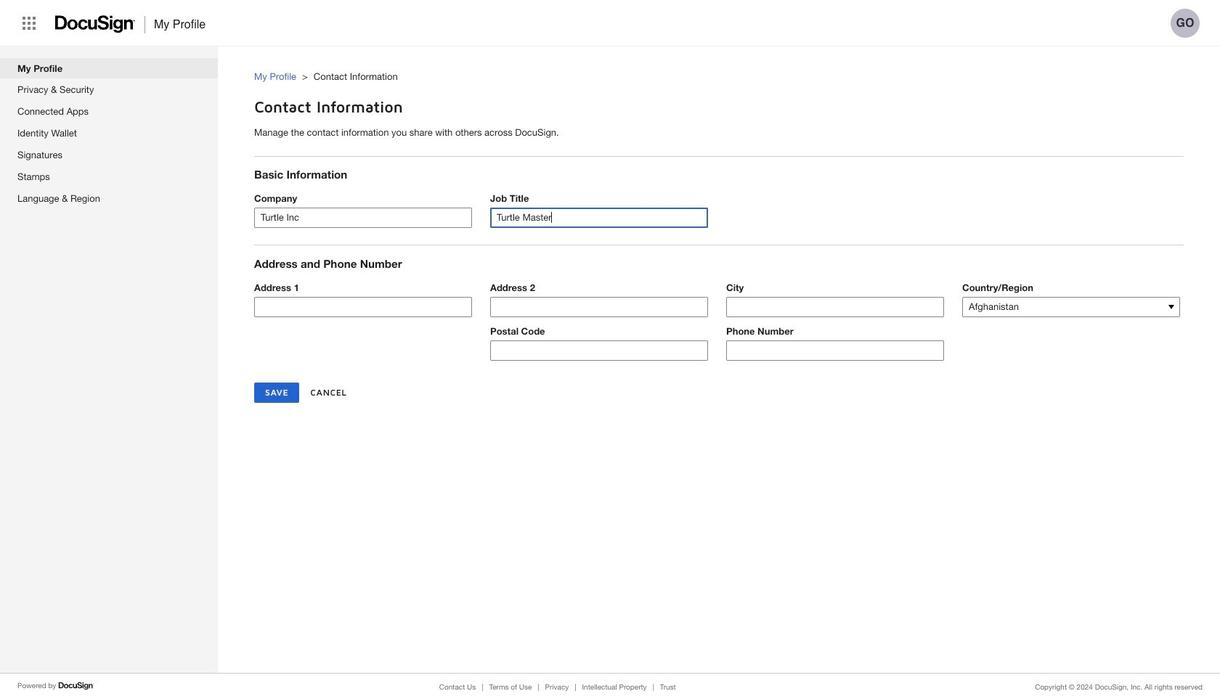 Task type: vqa. For each thing, say whether or not it's contained in the screenshot.
Authenticator App "Icon"
no



Task type: describe. For each thing, give the bounding box(es) containing it.
0 vertical spatial docusign image
[[55, 11, 136, 38]]

1 vertical spatial docusign image
[[58, 681, 95, 692]]

breadcrumb region
[[254, 56, 1220, 87]]



Task type: locate. For each thing, give the bounding box(es) containing it.
None text field
[[491, 341, 708, 360]]

docusign image
[[55, 11, 136, 38], [58, 681, 95, 692]]

None text field
[[255, 209, 471, 228], [491, 209, 708, 228], [255, 298, 471, 317], [491, 298, 708, 317], [727, 298, 944, 317], [727, 341, 944, 360], [255, 209, 471, 228], [491, 209, 708, 228], [255, 298, 471, 317], [491, 298, 708, 317], [727, 298, 944, 317], [727, 341, 944, 360]]



